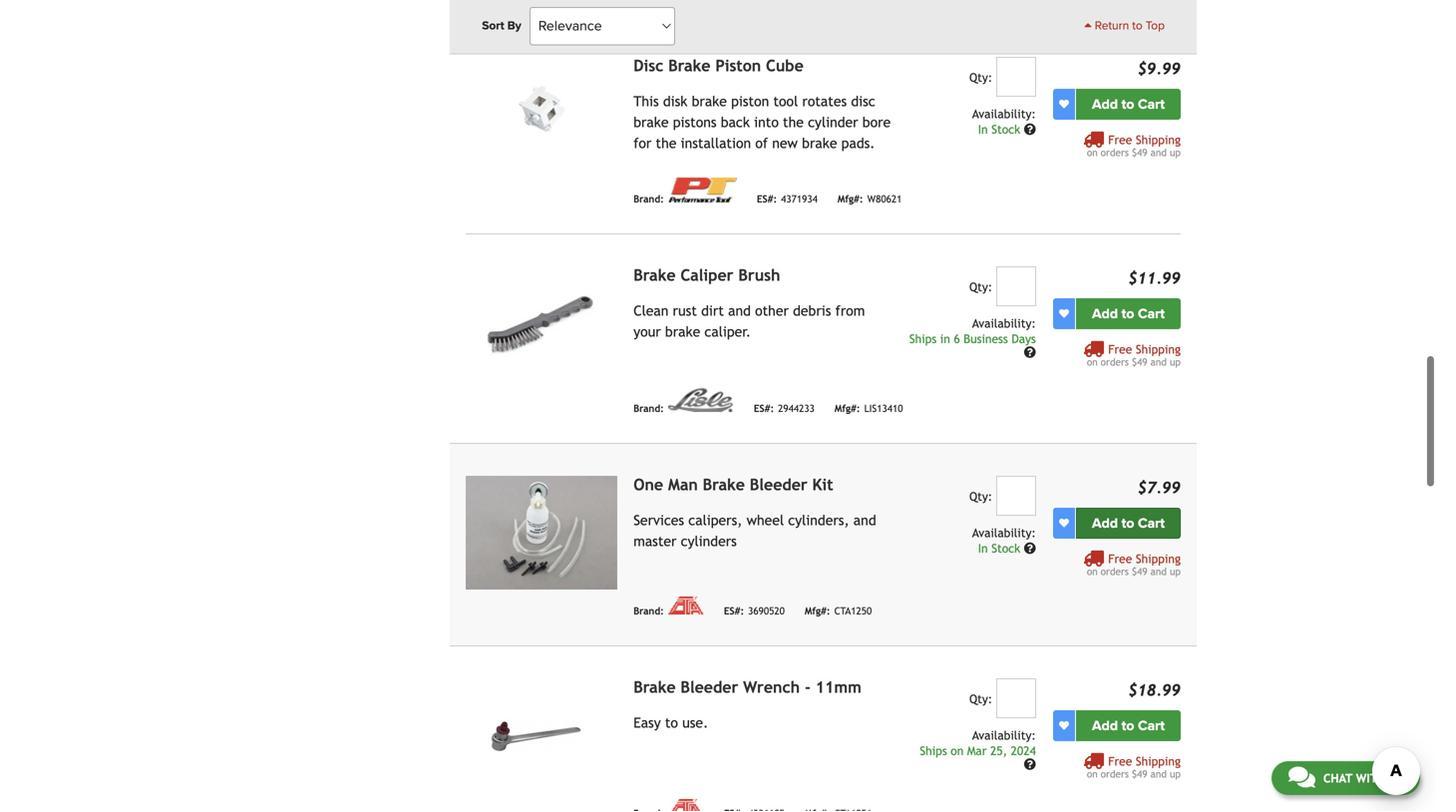 Task type: vqa. For each thing, say whether or not it's contained in the screenshot.


Task type: locate. For each thing, give the bounding box(es) containing it.
2 free shipping on orders $49 and up from the top
[[1088, 342, 1181, 367]]

add to cart button down the $11.99
[[1077, 298, 1181, 329]]

disk
[[663, 93, 688, 109]]

4 add to cart button from the top
[[1077, 710, 1181, 741]]

add to cart
[[1093, 96, 1165, 113], [1093, 305, 1165, 322], [1093, 515, 1165, 532], [1093, 717, 1165, 734]]

services
[[634, 512, 685, 528]]

add to cart down $18.99 at right bottom
[[1093, 717, 1165, 734]]

with
[[1357, 771, 1386, 785]]

add to cart button down $18.99 at right bottom
[[1077, 710, 1181, 741]]

brand: down master
[[634, 605, 664, 617]]

brake caliper brush
[[634, 266, 781, 284]]

3690520
[[749, 605, 785, 617]]

4 up from the top
[[1170, 768, 1181, 780]]

2 add to cart button from the top
[[1077, 298, 1181, 329]]

brake down the cylinder
[[802, 135, 838, 151]]

bleeder up wheel
[[750, 475, 808, 494]]

to
[[1133, 18, 1143, 33], [1122, 96, 1135, 113], [1122, 305, 1135, 322], [1122, 515, 1135, 532], [665, 715, 678, 731], [1122, 717, 1135, 734]]

cart for $7.99
[[1139, 515, 1165, 532]]

4 free from the top
[[1109, 754, 1133, 768]]

mfg#: left lis13410
[[835, 403, 861, 414]]

3 free shipping on orders $49 and up from the top
[[1088, 552, 1181, 577]]

0 vertical spatial in
[[979, 122, 988, 136]]

shipping down the $11.99
[[1136, 342, 1181, 356]]

free shipping on orders $49 and up down $9.99
[[1088, 132, 1181, 158]]

add to cart button
[[1077, 89, 1181, 119], [1077, 298, 1181, 329], [1077, 508, 1181, 539], [1077, 710, 1181, 741]]

1 shipping from the top
[[1136, 132, 1181, 146]]

0 vertical spatial stock
[[992, 122, 1021, 136]]

up down the $11.99
[[1170, 356, 1181, 367]]

installation
[[681, 135, 752, 151]]

1 free shipping on orders $49 and up from the top
[[1088, 132, 1181, 158]]

2 question circle image from the top
[[1025, 542, 1037, 554]]

bleeder up use.
[[681, 678, 739, 696]]

on
[[1088, 146, 1098, 158], [1088, 356, 1098, 367], [1088, 566, 1098, 577], [951, 744, 964, 758], [1088, 768, 1098, 780]]

1 vertical spatial in
[[979, 541, 988, 555]]

3 add from the top
[[1093, 515, 1119, 532]]

3 $49 from the top
[[1132, 566, 1148, 577]]

stock
[[992, 122, 1021, 136], [992, 541, 1021, 555]]

free shipping on orders $49 and up down '$7.99'
[[1088, 552, 1181, 577]]

free for $7.99
[[1109, 552, 1133, 566]]

free shipping on orders $49 and up
[[1088, 132, 1181, 158], [1088, 342, 1181, 367], [1088, 552, 1181, 577], [1088, 754, 1181, 780]]

2 vertical spatial mfg#:
[[805, 605, 831, 617]]

$49 for $7.99
[[1132, 566, 1148, 577]]

free shipping on orders $49 and up for $7.99
[[1088, 552, 1181, 577]]

shipping
[[1136, 132, 1181, 146], [1136, 342, 1181, 356], [1136, 552, 1181, 566], [1136, 754, 1181, 768]]

the down tool
[[783, 114, 804, 130]]

0 vertical spatial the
[[783, 114, 804, 130]]

cart for $18.99
[[1139, 717, 1165, 734]]

0 vertical spatial cta tools - corporate logo image
[[668, 596, 704, 614]]

3 cart from the top
[[1139, 515, 1165, 532]]

4 cart from the top
[[1139, 717, 1165, 734]]

and down $9.99
[[1151, 146, 1167, 158]]

comments image
[[1289, 765, 1316, 789]]

4 qty: from the top
[[970, 692, 993, 706]]

2 in stock from the top
[[979, 541, 1025, 555]]

ships for brake bleeder wrench - 11mm
[[920, 744, 948, 758]]

mfg#: left cta1250 at bottom
[[805, 605, 831, 617]]

2 question circle image from the top
[[1025, 758, 1037, 770]]

question circle image
[[1025, 346, 1037, 358], [1025, 542, 1037, 554]]

orders for $11.99
[[1101, 356, 1129, 367]]

shipping down $9.99
[[1136, 132, 1181, 146]]

1 brand: from the top
[[634, 193, 664, 205]]

$49 down $9.99
[[1132, 146, 1148, 158]]

and right cylinders,
[[854, 512, 877, 528]]

shipping for $11.99
[[1136, 342, 1181, 356]]

and up the caliper.
[[729, 303, 751, 319]]

on for $7.99
[[1088, 566, 1098, 577]]

caret up image
[[1085, 19, 1092, 31]]

rust
[[673, 303, 697, 319]]

shipping down $18.99 at right bottom
[[1136, 754, 1181, 768]]

bleeder
[[750, 475, 808, 494], [681, 678, 739, 696]]

2 stock from the top
[[992, 541, 1021, 555]]

return to top
[[1092, 18, 1166, 33]]

2 in from the top
[[979, 541, 988, 555]]

brake down this
[[634, 114, 669, 130]]

es#: 4371934
[[757, 193, 818, 205]]

1 vertical spatial question circle image
[[1025, 758, 1037, 770]]

4 add to wish list image from the top
[[1060, 721, 1070, 731]]

brake up clean
[[634, 266, 676, 284]]

es#:
[[757, 193, 777, 205], [754, 403, 774, 414], [724, 605, 745, 617]]

clean rust dirt and other debris from your brake caliper.
[[634, 303, 866, 340]]

wrench
[[744, 678, 800, 696]]

2 add to cart from the top
[[1093, 305, 1165, 322]]

1 add to wish list image from the top
[[1060, 99, 1070, 109]]

up down '$7.99'
[[1170, 566, 1181, 577]]

es#: left 3690520
[[724, 605, 745, 617]]

cart down $9.99
[[1139, 96, 1165, 113]]

brake
[[692, 93, 727, 109], [634, 114, 669, 130], [802, 135, 838, 151], [665, 324, 701, 340]]

and down $18.99 at right bottom
[[1151, 768, 1167, 780]]

1 vertical spatial brand:
[[634, 403, 664, 414]]

ships left mar
[[920, 744, 948, 758]]

2 add to wish list image from the top
[[1060, 309, 1070, 319]]

$11.99
[[1129, 269, 1181, 287]]

on for $9.99
[[1088, 146, 1098, 158]]

and for $7.99
[[1151, 566, 1167, 577]]

3 availability: from the top
[[973, 526, 1037, 540]]

1 vertical spatial in stock
[[979, 541, 1025, 555]]

cart
[[1139, 96, 1165, 113], [1139, 305, 1165, 322], [1139, 515, 1165, 532], [1139, 717, 1165, 734]]

ships in 6 business days
[[910, 332, 1037, 346]]

1 in from the top
[[979, 122, 988, 136]]

4 free shipping on orders $49 and up from the top
[[1088, 754, 1181, 780]]

kit
[[813, 475, 834, 494]]

disc
[[634, 56, 664, 75]]

add to cart down the $11.99
[[1093, 305, 1165, 322]]

brake down rust on the left of the page
[[665, 324, 701, 340]]

one man brake bleeder kit link
[[634, 475, 834, 494]]

6
[[954, 332, 961, 346]]

1 add to cart from the top
[[1093, 96, 1165, 113]]

1 stock from the top
[[992, 122, 1021, 136]]

add to cart down $9.99
[[1093, 96, 1165, 113]]

es#: 3690520
[[724, 605, 785, 617]]

orders
[[1101, 146, 1129, 158], [1101, 356, 1129, 367], [1101, 566, 1129, 577], [1101, 768, 1129, 780]]

0 horizontal spatial bleeder
[[681, 678, 739, 696]]

and down the $11.99
[[1151, 356, 1167, 367]]

piston
[[716, 56, 762, 75]]

days
[[1012, 332, 1037, 346]]

2 up from the top
[[1170, 356, 1181, 367]]

0 vertical spatial question circle image
[[1025, 346, 1037, 358]]

add to cart down '$7.99'
[[1093, 515, 1165, 532]]

new
[[773, 135, 798, 151]]

availability: for $11.99
[[973, 316, 1037, 330]]

up for $18.99
[[1170, 768, 1181, 780]]

1 up from the top
[[1170, 146, 1181, 158]]

es#4336685 - cta1951 - brake bleeder wrench - 11mm - easy to use. - cta tools - audi bmw volkswagen mini porsche image
[[466, 678, 618, 792]]

1 qty: from the top
[[970, 70, 993, 84]]

add to cart button down $9.99
[[1077, 89, 1181, 119]]

add to cart button for $7.99
[[1077, 508, 1181, 539]]

into
[[755, 114, 779, 130]]

1 add to cart button from the top
[[1077, 89, 1181, 119]]

$49 down $18.99 at right bottom
[[1132, 768, 1148, 780]]

cart down the $11.99
[[1139, 305, 1165, 322]]

1 orders from the top
[[1101, 146, 1129, 158]]

1 add from the top
[[1093, 96, 1119, 113]]

w80621
[[868, 193, 902, 205]]

brand:
[[634, 193, 664, 205], [634, 403, 664, 414], [634, 605, 664, 617]]

question circle image for $18.99
[[1025, 758, 1037, 770]]

and
[[1151, 146, 1167, 158], [729, 303, 751, 319], [1151, 356, 1167, 367], [854, 512, 877, 528], [1151, 566, 1167, 577], [1151, 768, 1167, 780]]

$49 down the $11.99
[[1132, 356, 1148, 367]]

1 $49 from the top
[[1132, 146, 1148, 158]]

mfg#:
[[838, 193, 864, 205], [835, 403, 861, 414], [805, 605, 831, 617]]

ships
[[910, 332, 937, 346], [920, 744, 948, 758]]

brand: for cube
[[634, 193, 664, 205]]

0 vertical spatial in stock
[[979, 122, 1025, 136]]

$49 down '$7.99'
[[1132, 566, 1148, 577]]

$49 for $9.99
[[1132, 146, 1148, 158]]

free for $18.99
[[1109, 754, 1133, 768]]

on for $11.99
[[1088, 356, 1098, 367]]

cart down $18.99 at right bottom
[[1139, 717, 1165, 734]]

up
[[1170, 146, 1181, 158], [1170, 356, 1181, 367], [1170, 566, 1181, 577], [1170, 768, 1181, 780]]

1 vertical spatial cta tools - corporate logo image
[[668, 799, 704, 811]]

availability: for $9.99
[[973, 107, 1037, 121]]

0 vertical spatial es#:
[[757, 193, 777, 205]]

add to cart button down '$7.99'
[[1077, 508, 1181, 539]]

3 add to cart button from the top
[[1077, 508, 1181, 539]]

ships for brake caliper brush
[[910, 332, 937, 346]]

2 vertical spatial brand:
[[634, 605, 664, 617]]

2 availability: from the top
[[973, 316, 1037, 330]]

shipping down '$7.99'
[[1136, 552, 1181, 566]]

qty: for $18.99
[[970, 692, 993, 706]]

add to cart for $7.99
[[1093, 515, 1165, 532]]

4 add to cart from the top
[[1093, 717, 1165, 734]]

4 shipping from the top
[[1136, 754, 1181, 768]]

add to wish list image for $9.99
[[1060, 99, 1070, 109]]

1 in stock from the top
[[979, 122, 1025, 136]]

return
[[1095, 18, 1130, 33]]

0 horizontal spatial the
[[656, 135, 677, 151]]

-
[[805, 678, 811, 696]]

free shipping on orders $49 and up down the $11.99
[[1088, 342, 1181, 367]]

2944233
[[778, 403, 815, 414]]

2 free from the top
[[1109, 342, 1133, 356]]

cta tools - corporate logo image down use.
[[668, 799, 704, 811]]

3 shipping from the top
[[1136, 552, 1181, 566]]

performance tool - corporate logo image
[[668, 177, 737, 202]]

1 vertical spatial question circle image
[[1025, 542, 1037, 554]]

2 cart from the top
[[1139, 305, 1165, 322]]

calipers,
[[689, 512, 743, 528]]

free
[[1109, 132, 1133, 146], [1109, 342, 1133, 356], [1109, 552, 1133, 566], [1109, 754, 1133, 768]]

the
[[783, 114, 804, 130], [656, 135, 677, 151]]

add to wish list image for $11.99
[[1060, 309, 1070, 319]]

add to cart button for $9.99
[[1077, 89, 1181, 119]]

up down $9.99
[[1170, 146, 1181, 158]]

add for $18.99
[[1093, 717, 1119, 734]]

3 free from the top
[[1109, 552, 1133, 566]]

2 orders from the top
[[1101, 356, 1129, 367]]

cta tools - corporate logo image down cylinders
[[668, 596, 704, 614]]

es#: left 2944233
[[754, 403, 774, 414]]

brand: left lisle - corporate logo
[[634, 403, 664, 414]]

brand: left performance tool - corporate logo
[[634, 193, 664, 205]]

3 up from the top
[[1170, 566, 1181, 577]]

0 vertical spatial question circle image
[[1025, 123, 1037, 135]]

1 vertical spatial ships
[[920, 744, 948, 758]]

add to wish list image
[[1060, 99, 1070, 109], [1060, 309, 1070, 319], [1060, 518, 1070, 528], [1060, 721, 1070, 731]]

4 $49 from the top
[[1132, 768, 1148, 780]]

stock for $7.99
[[992, 541, 1021, 555]]

3 qty: from the top
[[970, 489, 993, 503]]

cart down '$7.99'
[[1139, 515, 1165, 532]]

2 add from the top
[[1093, 305, 1119, 322]]

and down '$7.99'
[[1151, 566, 1167, 577]]

to for $9.99
[[1122, 96, 1135, 113]]

0 vertical spatial mfg#:
[[838, 193, 864, 205]]

up down $18.99 at right bottom
[[1170, 768, 1181, 780]]

brake
[[669, 56, 711, 75], [634, 266, 676, 284], [703, 475, 745, 494], [634, 678, 676, 696]]

$49
[[1132, 146, 1148, 158], [1132, 356, 1148, 367], [1132, 566, 1148, 577], [1132, 768, 1148, 780]]

25,
[[991, 744, 1008, 758]]

es#2944233 - lis13410 - brake caliper brush - clean rust dirt and other debris from your brake caliper. - lisle - audi bmw volkswagen mercedes benz mini porsche image
[[466, 266, 618, 380]]

one man brake bleeder kit
[[634, 475, 834, 494]]

4 add from the top
[[1093, 717, 1119, 734]]

1 free from the top
[[1109, 132, 1133, 146]]

up for $7.99
[[1170, 566, 1181, 577]]

1 question circle image from the top
[[1025, 346, 1037, 358]]

free shipping on orders $49 and up for $18.99
[[1088, 754, 1181, 780]]

pistons
[[673, 114, 717, 130]]

services calipers, wheel cylinders, and master cylinders
[[634, 512, 877, 549]]

0 vertical spatial brand:
[[634, 193, 664, 205]]

1 vertical spatial the
[[656, 135, 677, 151]]

1 vertical spatial stock
[[992, 541, 1021, 555]]

1 cart from the top
[[1139, 96, 1165, 113]]

in
[[979, 122, 988, 136], [979, 541, 988, 555]]

piston
[[732, 93, 770, 109]]

ships left in
[[910, 332, 937, 346]]

1 question circle image from the top
[[1025, 123, 1037, 135]]

es#: left 4371934
[[757, 193, 777, 205]]

free shipping on orders $49 and up down $18.99 at right bottom
[[1088, 754, 1181, 780]]

brush
[[739, 266, 781, 284]]

2 vertical spatial es#:
[[724, 605, 745, 617]]

2 qty: from the top
[[970, 280, 993, 294]]

stock for $9.99
[[992, 122, 1021, 136]]

cta tools - corporate logo image
[[668, 596, 704, 614], [668, 799, 704, 811]]

0 vertical spatial ships
[[910, 332, 937, 346]]

3 orders from the top
[[1101, 566, 1129, 577]]

2 shipping from the top
[[1136, 342, 1181, 356]]

4 orders from the top
[[1101, 768, 1129, 780]]

4371934
[[781, 193, 818, 205]]

2 $49 from the top
[[1132, 356, 1148, 367]]

question circle image
[[1025, 123, 1037, 135], [1025, 758, 1037, 770]]

3 add to wish list image from the top
[[1060, 518, 1070, 528]]

3 add to cart from the top
[[1093, 515, 1165, 532]]

3 brand: from the top
[[634, 605, 664, 617]]

free for $9.99
[[1109, 132, 1133, 146]]

None number field
[[997, 57, 1037, 97], [997, 266, 1037, 306], [997, 476, 1037, 516], [997, 678, 1037, 718], [997, 57, 1037, 97], [997, 266, 1037, 306], [997, 476, 1037, 516], [997, 678, 1037, 718]]

4 availability: from the top
[[973, 728, 1037, 742]]

mfg#: left w80621
[[838, 193, 864, 205]]

availability:
[[973, 107, 1037, 121], [973, 316, 1037, 330], [973, 526, 1037, 540], [973, 728, 1037, 742]]

0 vertical spatial bleeder
[[750, 475, 808, 494]]

free for $11.99
[[1109, 342, 1133, 356]]

1 availability: from the top
[[973, 107, 1037, 121]]

the right the for
[[656, 135, 677, 151]]

of
[[756, 135, 768, 151]]



Task type: describe. For each thing, give the bounding box(es) containing it.
and for $11.99
[[1151, 356, 1167, 367]]

brand: for bleeder
[[634, 605, 664, 617]]

add to wish list image for $18.99
[[1060, 721, 1070, 731]]

and inside services calipers, wheel cylinders, and master cylinders
[[854, 512, 877, 528]]

add for $11.99
[[1093, 305, 1119, 322]]

add for $9.99
[[1093, 96, 1119, 113]]

easy to use.
[[634, 715, 709, 731]]

11mm
[[816, 678, 862, 696]]

shipping for $18.99
[[1136, 754, 1181, 768]]

in stock for $9.99
[[979, 122, 1025, 136]]

2024
[[1011, 744, 1037, 758]]

free shipping on orders $49 and up for $11.99
[[1088, 342, 1181, 367]]

top
[[1146, 18, 1166, 33]]

in for $9.99
[[979, 122, 988, 136]]

mar
[[968, 744, 987, 758]]

orders for $9.99
[[1101, 146, 1129, 158]]

mfg#: cta1250
[[805, 605, 872, 617]]

in
[[941, 332, 951, 346]]

free shipping on orders $49 and up for $9.99
[[1088, 132, 1181, 158]]

on for $18.99
[[1088, 768, 1098, 780]]

clean
[[634, 303, 669, 319]]

add to cart for $9.99
[[1093, 96, 1165, 113]]

shipping for $9.99
[[1136, 132, 1181, 146]]

lisle - corporate logo image
[[668, 387, 734, 412]]

to for $18.99
[[1122, 717, 1135, 734]]

$18.99
[[1129, 681, 1181, 699]]

debris
[[793, 303, 832, 319]]

cta1250
[[835, 605, 872, 617]]

availability: for $7.99
[[973, 526, 1037, 540]]

availability: for $18.99
[[973, 728, 1037, 742]]

mfg#: w80621
[[838, 193, 902, 205]]

back
[[721, 114, 750, 130]]

brake up calipers,
[[703, 475, 745, 494]]

es#: for bleeder
[[724, 605, 745, 617]]

caliper
[[681, 266, 734, 284]]

in for $7.99
[[979, 541, 988, 555]]

to for $11.99
[[1122, 305, 1135, 322]]

sort
[[482, 18, 505, 33]]

orders for $7.99
[[1101, 566, 1129, 577]]

cylinders
[[681, 533, 737, 549]]

from
[[836, 303, 866, 319]]

cube
[[766, 56, 804, 75]]

question circle image for $11.99
[[1025, 346, 1037, 358]]

ships on mar 25, 2024
[[920, 744, 1037, 758]]

this
[[634, 93, 659, 109]]

question circle image for $7.99
[[1025, 542, 1037, 554]]

pads.
[[842, 135, 876, 151]]

in stock for $7.99
[[979, 541, 1025, 555]]

cart for $9.99
[[1139, 96, 1165, 113]]

chat with us link
[[1272, 761, 1421, 795]]

mfg#: lis13410
[[835, 403, 904, 414]]

chat
[[1324, 771, 1353, 785]]

1 vertical spatial bleeder
[[681, 678, 739, 696]]

shipping for $7.99
[[1136, 552, 1181, 566]]

up for $9.99
[[1170, 146, 1181, 158]]

wheel
[[747, 512, 784, 528]]

master
[[634, 533, 677, 549]]

qty: for $7.99
[[970, 489, 993, 503]]

use.
[[683, 715, 709, 731]]

add to wish list image for $7.99
[[1060, 518, 1070, 528]]

2 cta tools - corporate logo image from the top
[[668, 799, 704, 811]]

brake bleeder wrench - 11mm
[[634, 678, 862, 696]]

1 horizontal spatial the
[[783, 114, 804, 130]]

disc brake piston cube link
[[634, 56, 804, 75]]

and for $9.99
[[1151, 146, 1167, 158]]

es#: 2944233
[[754, 403, 815, 414]]

mfg#: for bleeder
[[805, 605, 831, 617]]

return to top link
[[1085, 17, 1166, 35]]

one
[[634, 475, 664, 494]]

add for $7.99
[[1093, 515, 1119, 532]]

brake up disk
[[669, 56, 711, 75]]

other
[[755, 303, 789, 319]]

caliper.
[[705, 324, 751, 340]]

1 vertical spatial es#:
[[754, 403, 774, 414]]

business
[[964, 332, 1009, 346]]

orders for $18.99
[[1101, 768, 1129, 780]]

this disk brake piston tool rotates disc brake pistons back into the cylinder bore for the installation of new brake pads.
[[634, 93, 891, 151]]

question circle image for $9.99
[[1025, 123, 1037, 135]]

brake caliper brush link
[[634, 266, 781, 284]]

and inside clean rust dirt and other debris from your brake caliper.
[[729, 303, 751, 319]]

1 vertical spatial mfg#:
[[835, 403, 861, 414]]

disc
[[852, 93, 876, 109]]

up for $11.99
[[1170, 356, 1181, 367]]

lis13410
[[865, 403, 904, 414]]

to for $7.99
[[1122, 515, 1135, 532]]

es#4371934 - w80621 - disc brake piston cube - this disk brake piston tool rotates disc brake pistons back into the cylinder bore for the installation of new brake pads. - performance tool - audi bmw volkswagen mercedes benz mini porsche image
[[466, 57, 618, 170]]

cylinder
[[808, 114, 859, 130]]

cylinders,
[[789, 512, 850, 528]]

disc brake piston cube
[[634, 56, 804, 75]]

your
[[634, 324, 661, 340]]

us
[[1390, 771, 1404, 785]]

chat with us
[[1324, 771, 1404, 785]]

$49 for $18.99
[[1132, 768, 1148, 780]]

rotates
[[803, 93, 847, 109]]

for
[[634, 135, 652, 151]]

by
[[508, 18, 522, 33]]

brake up easy
[[634, 678, 676, 696]]

1 cta tools - corporate logo image from the top
[[668, 596, 704, 614]]

tool
[[774, 93, 798, 109]]

qty: for $9.99
[[970, 70, 993, 84]]

$7.99
[[1138, 478, 1181, 497]]

1 horizontal spatial bleeder
[[750, 475, 808, 494]]

dirt
[[702, 303, 724, 319]]

qty: for $11.99
[[970, 280, 993, 294]]

add to cart for $11.99
[[1093, 305, 1165, 322]]

es#: for cube
[[757, 193, 777, 205]]

brake bleeder wrench - 11mm link
[[634, 678, 862, 696]]

add to cart button for $11.99
[[1077, 298, 1181, 329]]

mfg#: for cube
[[838, 193, 864, 205]]

2 brand: from the top
[[634, 403, 664, 414]]

add to cart button for $18.99
[[1077, 710, 1181, 741]]

brake up pistons
[[692, 93, 727, 109]]

$9.99
[[1138, 59, 1181, 78]]

sort by
[[482, 18, 522, 33]]

add to cart for $18.99
[[1093, 717, 1165, 734]]

man
[[668, 475, 698, 494]]

easy
[[634, 715, 661, 731]]

es#3690520 - cta1250 - one man brake bleeder kit - services calipers, wheel cylinders, and master cylinders - cta tools - audi bmw volkswagen mercedes benz mini porsche image
[[466, 476, 618, 589]]

cart for $11.99
[[1139, 305, 1165, 322]]

brake inside clean rust dirt and other debris from your brake caliper.
[[665, 324, 701, 340]]

and for $18.99
[[1151, 768, 1167, 780]]

$49 for $11.99
[[1132, 356, 1148, 367]]

bore
[[863, 114, 891, 130]]



